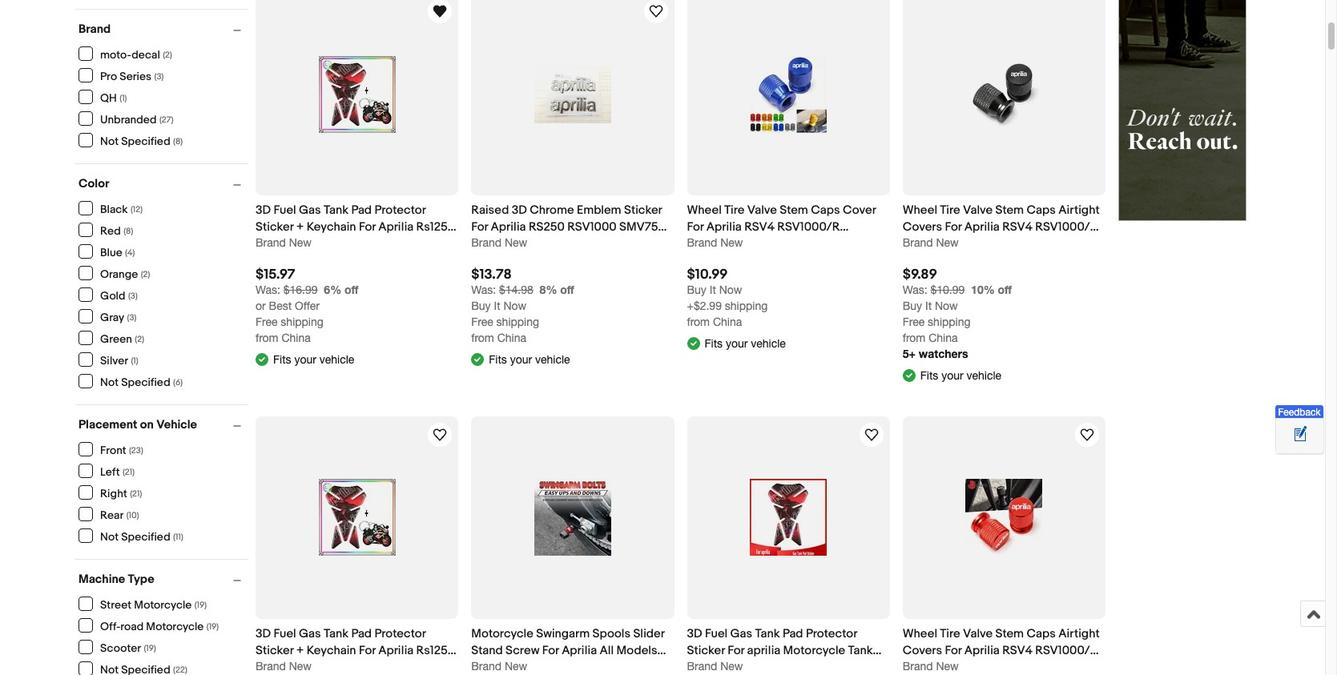 Task type: vqa. For each thing, say whether or not it's contained in the screenshot.
(11)
yes



Task type: locate. For each thing, give the bounding box(es) containing it.
(3) right gray
[[127, 312, 137, 322]]

airtight for wheel tire valve stem caps airtight covers for  aprilia rsv4 rsv1000/r caponord
[[1059, 627, 1100, 642]]

0 vertical spatial 3d fuel gas tank pad protector sticker + keychain for aprilia rs125 250 1000
[[256, 203, 448, 252]]

2 3d fuel gas tank pad protector sticker + keychain for aprilia rs125 250 1000 image from the top
[[319, 479, 395, 556]]

(3) inside gray (3)
[[127, 312, 137, 322]]

off inside $15.97 was: $16.99 6% off or best offer free shipping from china
[[345, 283, 359, 297]]

fuel inside 3d fuel gas tank pad protector sticker for aprilia motorcycle tank pad sticker
[[705, 627, 728, 642]]

pro
[[100, 69, 117, 83]]

tire for $10.99
[[724, 203, 745, 218]]

2 vertical spatial (3)
[[127, 312, 137, 322]]

2 specified from the top
[[121, 375, 170, 389]]

valve for $9.89
[[963, 203, 993, 218]]

0 vertical spatial $10.99
[[687, 267, 728, 283]]

qh
[[100, 91, 117, 105]]

rsv1000/r
[[777, 220, 840, 235], [1035, 220, 1098, 235], [1035, 643, 1098, 659]]

sticker for the watch 3d fuel gas tank pad protector sticker for aprilia motorcycle tank pad sticker image
[[687, 643, 725, 659]]

fits down watchers
[[920, 369, 938, 382]]

rsv1000
[[567, 220, 617, 235]]

from down 'or'
[[256, 332, 278, 345]]

placement on vehicle
[[79, 417, 197, 433]]

3d inside raised 3d chrome emblem sticker for aprilia rs250 rsv1000 smv750 silver decal
[[512, 203, 527, 218]]

0 horizontal spatial silver
[[100, 354, 128, 367]]

(8) inside not specified (8)
[[173, 136, 183, 146]]

rsv1000/r inside wheel tire valve stem caps airtight covers for  aprilia rsv4 rsv1000/r caponord
[[1035, 643, 1098, 659]]

None text field
[[256, 284, 318, 297], [471, 284, 533, 297], [903, 284, 965, 297], [256, 284, 318, 297], [471, 284, 533, 297], [903, 284, 965, 297]]

shipping inside '$9.89 was: $10.99 10% off buy it now free shipping from china 5+ watchers'
[[928, 316, 971, 329]]

1 vertical spatial all
[[471, 660, 485, 675]]

new for '3d fuel gas tank pad protector sticker for aprilia motorcycle tank pad sticker' link
[[720, 660, 743, 673]]

1 not from the top
[[100, 134, 119, 148]]

3d fuel gas tank pad protector sticker + keychain for aprilia rs125 250 1000 link
[[256, 202, 458, 252], [256, 626, 458, 675]]

china
[[713, 316, 742, 329], [282, 332, 311, 345], [497, 332, 526, 345], [929, 332, 958, 345]]

offer
[[295, 300, 320, 313]]

protector for 3d fuel gas tank pad protector sticker + keychain for aprilia rs125 250 1000 heading related to the you are watching this item, click to unwatch image
[[374, 203, 426, 218]]

caps inside wheel tire valve stem caps airtight covers for  aprilia rsv4 rsv1000/r caponord
[[1027, 627, 1056, 642]]

0 horizontal spatial free
[[256, 316, 278, 329]]

1 vertical spatial rs125
[[416, 643, 448, 659]]

caps inside the wheel tire valve stem caps cover for aprilia rsv4 rsv1000/r caponord 1200 tuono
[[811, 203, 840, 218]]

gold (3)
[[100, 289, 138, 302]]

aprilia inside motorcycle swingarm spools slider stand screw for aprilia all models all years
[[562, 643, 597, 659]]

(3) for gray
[[127, 312, 137, 322]]

0 horizontal spatial off
[[345, 283, 359, 297]]

1000
[[279, 237, 306, 252], [279, 660, 306, 675]]

buy
[[687, 284, 707, 297], [471, 300, 491, 313], [903, 300, 922, 313]]

(2) right green
[[135, 334, 144, 344]]

gas inside 3d fuel gas tank pad protector sticker for aprilia motorcycle tank pad sticker
[[730, 627, 752, 642]]

from down +$2.99
[[687, 316, 710, 329]]

3 free from the left
[[903, 316, 925, 329]]

3d
[[256, 203, 271, 218], [512, 203, 527, 218], [256, 627, 271, 642], [687, 627, 702, 642]]

3d fuel gas tank pad protector sticker + keychain for aprilia rs125 250 1000 for the you are watching this item, click to unwatch image
[[256, 203, 448, 252]]

sticker for watch 3d fuel gas tank pad protector sticker + keychain for aprilia rs125 250 1000 icon
[[256, 643, 293, 659]]

caponord inside wheel tire valve stem caps airtight covers for  aprilia rsv4 rsv1000/r caponord
[[903, 660, 958, 675]]

it down $14.98
[[494, 300, 500, 313]]

off inside '$9.89 was: $10.99 10% off buy it now free shipping from china 5+ watchers'
[[998, 283, 1012, 297]]

valve
[[747, 203, 777, 218], [963, 203, 993, 218], [963, 627, 993, 642]]

1 horizontal spatial all
[[600, 643, 614, 659]]

2 horizontal spatial free
[[903, 316, 925, 329]]

airtight for wheel tire valve stem caps airtight covers for aprilia rsv4 rsv1000/r caponord
[[1059, 203, 1100, 218]]

2 was: from the left
[[471, 284, 496, 297]]

3d fuel gas tank pad protector sticker for aprilia motorcycle tank pad sticker link
[[687, 626, 890, 675]]

0 vertical spatial airtight
[[1059, 203, 1100, 218]]

wheel inside the wheel tire valve stem caps cover for aprilia rsv4 rsv1000/r caponord 1200 tuono
[[687, 203, 722, 218]]

airtight inside wheel tire valve stem caps airtight covers for  aprilia rsv4 rsv1000/r caponord
[[1059, 627, 1100, 642]]

shipping right +$2.99
[[725, 300, 768, 313]]

stem inside wheel tire valve stem caps airtight covers for aprilia rsv4 rsv1000/r caponord
[[995, 203, 1024, 218]]

(19) down street motorcycle (19)
[[207, 621, 219, 632]]

0 vertical spatial specified
[[121, 134, 170, 148]]

new
[[289, 237, 312, 249], [505, 237, 527, 249], [720, 237, 743, 249], [936, 237, 959, 249], [289, 660, 312, 673], [505, 660, 527, 673], [720, 660, 743, 673], [936, 660, 959, 673]]

was: down the $13.78
[[471, 284, 496, 297]]

brand new for wheel tire valve stem caps airtight covers for  aprilia rsv4 rsv1000/r caponord heading
[[903, 660, 959, 673]]

1 free from the left
[[256, 316, 278, 329]]

valve inside the wheel tire valve stem caps cover for aprilia rsv4 rsv1000/r caponord 1200 tuono
[[747, 203, 777, 218]]

1 vertical spatial (8)
[[124, 226, 133, 236]]

new for raised 3d chrome emblem sticker for aprilia rs250 rsv1000 smv750 silver decal link
[[505, 237, 527, 249]]

2 3d fuel gas tank pad protector sticker + keychain for aprilia rs125 250 1000 heading from the top
[[256, 627, 456, 675]]

protector
[[374, 203, 426, 218], [374, 627, 426, 642], [806, 627, 857, 642]]

1 3d fuel gas tank pad protector sticker + keychain for aprilia rs125 250 1000 image from the top
[[319, 56, 395, 133]]

from inside "$10.99 buy it now +$2.99 shipping from china"
[[687, 316, 710, 329]]

was:
[[256, 284, 280, 297], [471, 284, 496, 297], [903, 284, 927, 297]]

color
[[79, 176, 109, 191]]

2 1000 from the top
[[279, 660, 306, 675]]

1 vertical spatial (2)
[[141, 269, 150, 279]]

2 airtight from the top
[[1059, 627, 1100, 642]]

sticker for the you are watching this item, click to unwatch image
[[256, 220, 293, 235]]

0 horizontal spatial now
[[503, 300, 527, 313]]

0 vertical spatial (2)
[[163, 49, 172, 60]]

rsv4 for wheel tire valve stem caps airtight covers for  aprilia rsv4 rsv1000/r caponord
[[1002, 643, 1033, 659]]

2 horizontal spatial was:
[[903, 284, 927, 297]]

fuel for the watch 3d fuel gas tank pad protector sticker for aprilia motorcycle tank pad sticker image
[[705, 627, 728, 642]]

1 airtight from the top
[[1059, 203, 1100, 218]]

from down the $13.78
[[471, 332, 494, 345]]

1 + from the top
[[296, 220, 304, 235]]

1 vertical spatial covers
[[903, 643, 942, 659]]

0 horizontal spatial $10.99
[[687, 267, 728, 283]]

(1) inside qh (1)
[[120, 93, 127, 103]]

1 vertical spatial keychain
[[307, 643, 356, 659]]

not down unbranded on the top left
[[100, 134, 119, 148]]

motorcycle swingarm spools slider stand screw for aprilia all models all years heading
[[471, 627, 666, 675]]

1 vertical spatial 3d fuel gas tank pad protector sticker + keychain for aprilia rs125 250 1000 image
[[319, 479, 395, 556]]

(8) inside red (8)
[[124, 226, 133, 236]]

1 horizontal spatial buy
[[687, 284, 707, 297]]

2 horizontal spatial it
[[925, 300, 932, 313]]

rsv4 inside wheel tire valve stem caps airtight covers for aprilia rsv4 rsv1000/r caponord
[[1002, 220, 1033, 235]]

0 vertical spatial 3d fuel gas tank pad protector sticker + keychain for aprilia rs125 250 1000 link
[[256, 202, 458, 252]]

gas for 3d fuel gas tank pad protector sticker + keychain for aprilia rs125 250 1000 heading corresponding to watch 3d fuel gas tank pad protector sticker + keychain for aprilia rs125 250 1000 icon
[[299, 627, 321, 642]]

0 vertical spatial (8)
[[173, 136, 183, 146]]

off right 8%
[[560, 283, 574, 297]]

free inside $13.78 was: $14.98 8% off buy it now free shipping from china
[[471, 316, 493, 329]]

wheel tire valve stem caps cover for aprilia rsv4 rsv1000/r caponord 1200 tuono heading
[[687, 203, 876, 252]]

your
[[726, 337, 748, 350], [294, 353, 316, 366], [510, 353, 532, 366], [941, 369, 964, 382]]

2 vertical spatial specified
[[121, 530, 170, 544]]

(19)
[[194, 600, 207, 610], [207, 621, 219, 632], [144, 643, 156, 653]]

buy up +$2.99
[[687, 284, 707, 297]]

1 1000 from the top
[[279, 237, 306, 252]]

0 vertical spatial 250
[[256, 237, 277, 252]]

(1)
[[120, 93, 127, 103], [131, 355, 138, 366]]

protector for 3d fuel gas tank pad protector sticker + keychain for aprilia rs125 250 1000 heading corresponding to watch 3d fuel gas tank pad protector sticker + keychain for aprilia rs125 250 1000 icon
[[374, 627, 426, 642]]

1 vertical spatial 250
[[256, 660, 277, 675]]

2 horizontal spatial buy
[[903, 300, 922, 313]]

watch 3d fuel gas tank pad protector sticker + keychain for aprilia rs125 250 1000 image
[[430, 425, 450, 444]]

fits
[[705, 337, 723, 350], [273, 353, 291, 366], [489, 353, 507, 366], [920, 369, 938, 382]]

3d fuel gas tank pad protector sticker + keychain for aprilia rs125 250 1000 heading for the you are watching this item, click to unwatch image
[[256, 203, 456, 252]]

not down silver (1)
[[100, 375, 119, 389]]

caps inside wheel tire valve stem caps airtight covers for aprilia rsv4 rsv1000/r caponord
[[1027, 203, 1056, 218]]

0 vertical spatial 1000
[[279, 237, 306, 252]]

watch 3d fuel gas tank pad protector sticker for aprilia motorcycle tank pad sticker image
[[862, 425, 881, 444]]

all
[[600, 643, 614, 659], [471, 660, 485, 675]]

free inside $15.97 was: $16.99 6% off or best offer free shipping from china
[[256, 316, 278, 329]]

2 horizontal spatial now
[[935, 300, 958, 313]]

off inside $13.78 was: $14.98 8% off buy it now free shipping from china
[[560, 283, 574, 297]]

1 horizontal spatial $10.99
[[931, 284, 965, 297]]

(21) inside left (21)
[[123, 467, 135, 477]]

1 rs125 from the top
[[416, 220, 448, 235]]

0 horizontal spatial it
[[494, 300, 500, 313]]

stem for $10.99
[[780, 203, 808, 218]]

0 horizontal spatial all
[[471, 660, 485, 675]]

specified
[[121, 134, 170, 148], [121, 375, 170, 389], [121, 530, 170, 544]]

$13.78
[[471, 267, 512, 283]]

0 horizontal spatial was:
[[256, 284, 280, 297]]

(19) down off-road motorcycle (19)
[[144, 643, 156, 653]]

buy inside $13.78 was: $14.98 8% off buy it now free shipping from china
[[471, 300, 491, 313]]

all down stand
[[471, 660, 485, 675]]

1 was: from the left
[[256, 284, 280, 297]]

2 covers from the top
[[903, 643, 942, 659]]

not down rear
[[100, 530, 119, 544]]

spools
[[592, 627, 631, 642]]

new for wheel tire valve stem caps airtight covers for  aprilia rsv4 rsv1000/r caponord "link"
[[936, 660, 959, 673]]

(1) for qh
[[120, 93, 127, 103]]

1 3d fuel gas tank pad protector sticker + keychain for aprilia rs125 250 1000 link from the top
[[256, 202, 458, 252]]

1 horizontal spatial (1)
[[131, 355, 138, 366]]

brand new for wheel tire valve stem caps airtight covers for aprilia rsv4 rsv1000/r caponord heading
[[903, 237, 959, 249]]

0 vertical spatial 3d fuel gas tank pad protector sticker + keychain for aprilia rs125 250 1000 heading
[[256, 203, 456, 252]]

road
[[120, 620, 144, 633]]

now inside '$9.89 was: $10.99 10% off buy it now free shipping from china 5+ watchers'
[[935, 300, 958, 313]]

3 not from the top
[[100, 530, 119, 544]]

specified for brand
[[121, 134, 170, 148]]

3d fuel gas tank pad protector sticker + keychain for aprilia rs125 250 1000 heading
[[256, 203, 456, 252], [256, 627, 456, 675]]

3d fuel gas tank pad protector sticker + keychain for aprilia rs125 250 1000 image
[[319, 56, 395, 133], [319, 479, 395, 556]]

2 + from the top
[[296, 643, 304, 659]]

(21) right left
[[123, 467, 135, 477]]

1 covers from the top
[[903, 220, 942, 235]]

from inside '$9.89 was: $10.99 10% off buy it now free shipping from china 5+ watchers'
[[903, 332, 926, 345]]

and text__icon image down +$2.99
[[687, 336, 700, 349]]

1000 for watch 3d fuel gas tank pad protector sticker + keychain for aprilia rs125 250 1000 icon
[[279, 660, 306, 675]]

0 vertical spatial (1)
[[120, 93, 127, 103]]

2 free from the left
[[471, 316, 493, 329]]

$15.97 was: $16.99 6% off or best offer free shipping from china
[[256, 267, 359, 345]]

it inside $13.78 was: $14.98 8% off buy it now free shipping from china
[[494, 300, 500, 313]]

airtight
[[1059, 203, 1100, 218], [1059, 627, 1100, 642]]

vehicle
[[156, 417, 197, 433]]

2 vertical spatial (2)
[[135, 334, 144, 344]]

buy down $9.89
[[903, 300, 922, 313]]

covers
[[903, 220, 942, 235], [903, 643, 942, 659]]

0 vertical spatial 3d fuel gas tank pad protector sticker + keychain for aprilia rs125 250 1000 image
[[319, 56, 395, 133]]

1 vertical spatial airtight
[[1059, 627, 1100, 642]]

caponord for wheel tire valve stem caps airtight covers for  aprilia rsv4 rsv1000/r caponord
[[903, 660, 958, 675]]

new for wheel tire valve stem caps cover for aprilia rsv4 rsv1000/r caponord 1200 tuono link
[[720, 237, 743, 249]]

tire inside wheel tire valve stem caps airtight covers for aprilia rsv4 rsv1000/r caponord
[[940, 203, 960, 218]]

moto-
[[100, 48, 132, 61]]

$10.99 up +$2.99
[[687, 267, 728, 283]]

stem
[[780, 203, 808, 218], [995, 203, 1024, 218], [995, 627, 1024, 642]]

it inside '$9.89 was: $10.99 10% off buy it now free shipping from china 5+ watchers'
[[925, 300, 932, 313]]

(2) inside 'green (2)'
[[135, 334, 144, 344]]

motorcycle right aprilia
[[783, 643, 845, 659]]

specified left (6)
[[121, 375, 170, 389]]

(19) down machine type dropdown button
[[194, 600, 207, 610]]

1 horizontal spatial now
[[719, 284, 742, 297]]

+ for 3d fuel gas tank pad protector sticker + keychain for aprilia rs125 250 1000 heading related to the you are watching this item, click to unwatch image
[[296, 220, 304, 235]]

6%
[[324, 283, 341, 297]]

china inside $13.78 was: $14.98 8% off buy it now free shipping from china
[[497, 332, 526, 345]]

china up watchers
[[929, 332, 958, 345]]

2 rs125 from the top
[[416, 643, 448, 659]]

tire inside wheel tire valve stem caps airtight covers for  aprilia rsv4 rsv1000/r caponord
[[940, 627, 960, 642]]

now down $9.89
[[935, 300, 958, 313]]

was: inside $13.78 was: $14.98 8% off buy it now free shipping from china
[[471, 284, 496, 297]]

(3) inside gold (3)
[[128, 290, 138, 301]]

2 vertical spatial not
[[100, 530, 119, 544]]

pad for the watch 3d fuel gas tank pad protector sticker for aprilia motorcycle tank pad sticker image
[[783, 627, 803, 642]]

(2) inside moto-decal (2)
[[163, 49, 172, 60]]

2 3d fuel gas tank pad protector sticker + keychain for aprilia rs125 250 1000 from the top
[[256, 627, 448, 675]]

2 250 from the top
[[256, 660, 277, 675]]

1 vertical spatial (1)
[[131, 355, 138, 366]]

1 vertical spatial specified
[[121, 375, 170, 389]]

china for $15.97
[[282, 332, 311, 345]]

china down +$2.99
[[713, 316, 742, 329]]

motorcycle up stand
[[471, 627, 533, 642]]

green (2)
[[100, 332, 144, 346]]

rsv1000/r inside wheel tire valve stem caps airtight covers for aprilia rsv4 rsv1000/r caponord
[[1035, 220, 1098, 235]]

advertisement region
[[1118, 0, 1247, 221]]

it up +$2.99
[[710, 284, 716, 297]]

fuel
[[274, 203, 296, 218], [274, 627, 296, 642], [705, 627, 728, 642]]

it down $9.89
[[925, 300, 932, 313]]

fits your vehicle down "$10.99 buy it now +$2.99 shipping from china"
[[705, 337, 786, 350]]

off right 6%
[[345, 283, 359, 297]]

shipping up watchers
[[928, 316, 971, 329]]

shipping for $9.89
[[928, 316, 971, 329]]

0 vertical spatial silver
[[471, 237, 501, 252]]

silver (1)
[[100, 354, 138, 367]]

wheel tire valve stem caps cover for aprilia rsv4 rsv1000/r caponord 1200 tuono link
[[687, 202, 890, 252]]

1 vertical spatial 1000
[[279, 660, 306, 675]]

1 horizontal spatial (8)
[[173, 136, 183, 146]]

stem for $9.89
[[995, 203, 1024, 218]]

free for $13.78
[[471, 316, 493, 329]]

3 was: from the left
[[903, 284, 927, 297]]

for
[[359, 220, 376, 235], [471, 220, 488, 235], [687, 220, 704, 235], [945, 220, 962, 235], [359, 643, 376, 659], [542, 643, 559, 659], [728, 643, 744, 659], [945, 643, 962, 659]]

(19) inside street motorcycle (19)
[[194, 600, 207, 610]]

buy inside '$9.89 was: $10.99 10% off buy it now free shipping from china 5+ watchers'
[[903, 300, 922, 313]]

right
[[100, 487, 127, 500]]

$10.99 down $9.89
[[931, 284, 965, 297]]

3d fuel gas tank pad protector sticker + keychain for aprilia rs125 250 1000 heading for watch 3d fuel gas tank pad protector sticker + keychain for aprilia rs125 250 1000 icon
[[256, 627, 456, 675]]

silver
[[471, 237, 501, 252], [100, 354, 128, 367]]

china inside $15.97 was: $16.99 6% off or best offer free shipping from china
[[282, 332, 311, 345]]

3 specified from the top
[[121, 530, 170, 544]]

3d fuel gas tank pad protector sticker + keychain for aprilia rs125 250 1000 link for 3d fuel gas tank pad protector sticker + keychain for aprilia rs125 250 1000 image corresponding to the you are watching this item, click to unwatch image
[[256, 202, 458, 252]]

1 horizontal spatial it
[[710, 284, 716, 297]]

china inside '$9.89 was: $10.99 10% off buy it now free shipping from china 5+ watchers'
[[929, 332, 958, 345]]

was: inside '$9.89 was: $10.99 10% off buy it now free shipping from china 5+ watchers'
[[903, 284, 927, 297]]

2 vertical spatial (19)
[[144, 643, 156, 653]]

(3) right series
[[154, 71, 164, 81]]

models
[[617, 643, 657, 659]]

pad for watch 3d fuel gas tank pad protector sticker + keychain for aprilia rs125 250 1000 icon
[[351, 627, 372, 642]]

$10.99 inside '$9.89 was: $10.99 10% off buy it now free shipping from china 5+ watchers'
[[931, 284, 965, 297]]

tire inside the wheel tire valve stem caps cover for aprilia rsv4 rsv1000/r caponord 1200 tuono
[[724, 203, 745, 218]]

was: down $15.97
[[256, 284, 280, 297]]

2 off from the left
[[560, 283, 574, 297]]

rear
[[100, 508, 124, 522]]

1 vertical spatial (19)
[[207, 621, 219, 632]]

brand for wheel tire valve stem caps airtight covers for  aprilia rsv4 rsv1000/r caponord "link"
[[903, 660, 933, 673]]

0 vertical spatial not
[[100, 134, 119, 148]]

now
[[719, 284, 742, 297], [503, 300, 527, 313], [935, 300, 958, 313]]

fuel for watch 3d fuel gas tank pad protector sticker + keychain for aprilia rs125 250 1000 icon
[[274, 627, 296, 642]]

brand new for 3d fuel gas tank pad protector sticker for aprilia motorcycle tank pad sticker 'heading'
[[687, 660, 743, 673]]

wheel tire valve stem caps airtight covers for aprilia rsv4 rsv1000/r caponord link
[[903, 202, 1106, 252]]

1 horizontal spatial off
[[560, 283, 574, 297]]

free down 'or'
[[256, 316, 278, 329]]

now down $14.98
[[503, 300, 527, 313]]

left (21)
[[100, 465, 135, 479]]

fuel for the you are watching this item, click to unwatch image
[[274, 203, 296, 218]]

off right 10%
[[998, 283, 1012, 297]]

was: down $9.89
[[903, 284, 927, 297]]

0 vertical spatial all
[[600, 643, 614, 659]]

1 vertical spatial 3d fuel gas tank pad protector sticker + keychain for aprilia rs125 250 1000
[[256, 627, 448, 675]]

rsv1000/r for wheel tire valve stem caps airtight covers for  aprilia rsv4 rsv1000/r caponord
[[1035, 643, 1098, 659]]

wheel tire valve stem caps airtight covers for  aprilia rsv4 rsv1000/r caponord image
[[966, 479, 1043, 556]]

green
[[100, 332, 132, 346]]

1 horizontal spatial was:
[[471, 284, 496, 297]]

shipping inside $13.78 was: $14.98 8% off buy it now free shipping from china
[[496, 316, 539, 329]]

all down spools at left
[[600, 643, 614, 659]]

brand for wheel tire valve stem caps cover for aprilia rsv4 rsv1000/r caponord 1200 tuono link
[[687, 237, 717, 249]]

and text__icon image
[[687, 336, 700, 349], [256, 352, 268, 365], [471, 352, 484, 365], [903, 368, 916, 381]]

covers inside wheel tire valve stem caps airtight covers for  aprilia rsv4 rsv1000/r caponord
[[903, 643, 942, 659]]

0 vertical spatial (19)
[[194, 600, 207, 610]]

1 3d fuel gas tank pad protector sticker + keychain for aprilia rs125 250 1000 from the top
[[256, 203, 448, 252]]

shipping down $14.98
[[496, 316, 539, 329]]

1 horizontal spatial free
[[471, 316, 493, 329]]

0 vertical spatial +
[[296, 220, 304, 235]]

specified down (10)
[[121, 530, 170, 544]]

3d fuel gas tank pad protector sticker + keychain for aprilia rs125 250 1000 link for 3d fuel gas tank pad protector sticker + keychain for aprilia rs125 250 1000 image for watch 3d fuel gas tank pad protector sticker + keychain for aprilia rs125 250 1000 icon
[[256, 626, 458, 675]]

caps
[[811, 203, 840, 218], [1027, 203, 1056, 218], [1027, 627, 1056, 642]]

covers inside wheel tire valve stem caps airtight covers for aprilia rsv4 rsv1000/r caponord
[[903, 220, 942, 235]]

your down watchers
[[941, 369, 964, 382]]

(1) right the qh
[[120, 93, 127, 103]]

silver up the $13.78
[[471, 237, 501, 252]]

buy down the $13.78
[[471, 300, 491, 313]]

(2) inside the orange (2)
[[141, 269, 150, 279]]

0 horizontal spatial (1)
[[120, 93, 127, 103]]

pad
[[351, 203, 372, 218], [351, 627, 372, 642], [783, 627, 803, 642], [687, 660, 708, 675]]

(21) inside "right (21)"
[[130, 488, 142, 499]]

motorcycle
[[134, 598, 192, 612], [146, 620, 204, 633], [471, 627, 533, 642], [783, 643, 845, 659]]

now inside $13.78 was: $14.98 8% off buy it now free shipping from china
[[503, 300, 527, 313]]

brand for '3d fuel gas tank pad protector sticker for aprilia motorcycle tank pad sticker' link
[[687, 660, 717, 673]]

and text__icon image down $13.78 was: $14.98 8% off buy it now free shipping from china
[[471, 352, 484, 365]]

specified down unbranded (27)
[[121, 134, 170, 148]]

raised 3d chrome emblem sticker for aprilia rs250 rsv1000 smv750 silver decal heading
[[471, 203, 667, 252]]

1 vertical spatial +
[[296, 643, 304, 659]]

fits your vehicle down watchers
[[920, 369, 1002, 382]]

rsv4 for wheel tire valve stem caps airtight covers for aprilia rsv4 rsv1000/r caponord
[[1002, 220, 1033, 235]]

sticker
[[624, 203, 662, 218], [256, 220, 293, 235], [256, 643, 293, 659], [687, 643, 725, 659], [710, 660, 749, 675]]

from inside $13.78 was: $14.98 8% off buy it now free shipping from china
[[471, 332, 494, 345]]

new for 'wheel tire valve stem caps airtight covers for aprilia rsv4 rsv1000/r caponord' link
[[936, 237, 959, 249]]

for inside the wheel tire valve stem caps cover for aprilia rsv4 rsv1000/r caponord 1200 tuono
[[687, 220, 704, 235]]

now up +$2.99
[[719, 284, 742, 297]]

wheel tire valve stem caps airtight covers for  aprilia rsv4 rsv1000/r caponord
[[903, 627, 1100, 675]]

3d for 3d fuel gas tank pad protector sticker + keychain for aprilia rs125 250 1000 image corresponding to the you are watching this item, click to unwatch image
[[256, 203, 271, 218]]

rsv4 inside the wheel tire valve stem caps cover for aprilia rsv4 rsv1000/r caponord 1200 tuono
[[744, 220, 775, 235]]

2 keychain from the top
[[307, 643, 356, 659]]

on
[[140, 417, 154, 433]]

stem inside the wheel tire valve stem caps cover for aprilia rsv4 rsv1000/r caponord 1200 tuono
[[780, 203, 808, 218]]

1 vertical spatial (21)
[[130, 488, 142, 499]]

0 horizontal spatial (8)
[[124, 226, 133, 236]]

wheel for $9.89
[[903, 203, 937, 218]]

brand for motorcycle swingarm spools slider stand screw for aprilia all models all years "link"
[[471, 660, 502, 673]]

silver down green
[[100, 354, 128, 367]]

(22)
[[171, 665, 187, 675]]

(2) right orange
[[141, 269, 150, 279]]

1200
[[745, 237, 771, 252]]

1 vertical spatial silver
[[100, 354, 128, 367]]

raised 3d chrome emblem sticker for aprilia rs250 rsv1000 smv750 silver decal link
[[471, 202, 674, 252]]

decal
[[132, 48, 160, 61]]

brand new for 3d fuel gas tank pad protector sticker + keychain for aprilia rs125 250 1000 heading corresponding to watch 3d fuel gas tank pad protector sticker + keychain for aprilia rs125 250 1000 icon
[[256, 660, 312, 673]]

1 vertical spatial 3d fuel gas tank pad protector sticker + keychain for aprilia rs125 250 1000 link
[[256, 626, 458, 675]]

wheel
[[687, 203, 722, 218], [903, 203, 937, 218], [903, 627, 937, 642]]

(8) right red
[[124, 226, 133, 236]]

1 vertical spatial 3d fuel gas tank pad protector sticker + keychain for aprilia rs125 250 1000 heading
[[256, 627, 456, 675]]

not for brand
[[100, 134, 119, 148]]

1 specified from the top
[[121, 134, 170, 148]]

1 off from the left
[[345, 283, 359, 297]]

$10.99 inside "$10.99 buy it now +$2.99 shipping from china"
[[687, 267, 728, 283]]

fits your vehicle
[[705, 337, 786, 350], [273, 353, 354, 366], [489, 353, 570, 366], [920, 369, 1002, 382]]

from inside $15.97 was: $16.99 6% off or best offer free shipping from china
[[256, 332, 278, 345]]

chrome
[[530, 203, 574, 218]]

valve inside wheel tire valve stem caps airtight covers for aprilia rsv4 rsv1000/r caponord
[[963, 203, 993, 218]]

2 3d fuel gas tank pad protector sticker + keychain for aprilia rs125 250 1000 link from the top
[[256, 626, 458, 675]]

was: for $15.97
[[256, 284, 280, 297]]

1 3d fuel gas tank pad protector sticker + keychain for aprilia rs125 250 1000 heading from the top
[[256, 203, 456, 252]]

not specified (11)
[[100, 530, 183, 544]]

(8) down (27)
[[173, 136, 183, 146]]

aprilia inside raised 3d chrome emblem sticker for aprilia rs250 rsv1000 smv750 silver decal
[[491, 220, 526, 235]]

shipping inside $15.97 was: $16.99 6% off or best offer free shipping from china
[[281, 316, 324, 329]]

(1) up the not specified (6)
[[131, 355, 138, 366]]

1 horizontal spatial silver
[[471, 237, 501, 252]]

from for $13.78
[[471, 332, 494, 345]]

3 off from the left
[[998, 283, 1012, 297]]

brand new for wheel tire valve stem caps cover for aprilia rsv4 rsv1000/r caponord 1200 tuono 'heading'
[[687, 237, 743, 249]]

1 keychain from the top
[[307, 220, 356, 235]]

was: inside $15.97 was: $16.99 6% off or best offer free shipping from china
[[256, 284, 280, 297]]

+
[[296, 220, 304, 235], [296, 643, 304, 659]]

3d inside 3d fuel gas tank pad protector sticker for aprilia motorcycle tank pad sticker
[[687, 627, 702, 642]]

tank for watch 3d fuel gas tank pad protector sticker + keychain for aprilia rs125 250 1000 icon
[[324, 627, 349, 642]]

buy inside "$10.99 buy it now +$2.99 shipping from china"
[[687, 284, 707, 297]]

china down $14.98
[[497, 332, 526, 345]]

gas for 3d fuel gas tank pad protector sticker for aprilia motorcycle tank pad sticker 'heading'
[[730, 627, 752, 642]]

free up the 5+
[[903, 316, 925, 329]]

3d fuel gas tank pad protector sticker + keychain for aprilia rs125 250 1000
[[256, 203, 448, 252], [256, 627, 448, 675]]

vehicle down offer
[[320, 353, 354, 366]]

3d fuel gas tank pad protector sticker + keychain for aprilia rs125 250 1000 for watch 3d fuel gas tank pad protector sticker + keychain for aprilia rs125 250 1000 icon
[[256, 627, 448, 675]]

0 vertical spatial rs125
[[416, 220, 448, 235]]

2 horizontal spatial off
[[998, 283, 1012, 297]]

gray
[[100, 310, 124, 324]]

right (21)
[[100, 487, 142, 500]]

1 vertical spatial (3)
[[128, 290, 138, 301]]

caponord inside the wheel tire valve stem caps cover for aprilia rsv4 rsv1000/r caponord 1200 tuono
[[687, 237, 743, 252]]

0 vertical spatial (3)
[[154, 71, 164, 81]]

not
[[100, 134, 119, 148], [100, 375, 119, 389], [100, 530, 119, 544]]

shipping down offer
[[281, 316, 324, 329]]

brand for 'wheel tire valve stem caps airtight covers for aprilia rsv4 rsv1000/r caponord' link
[[903, 237, 933, 249]]

qh (1)
[[100, 91, 127, 105]]

from up the 5+
[[903, 332, 926, 345]]

front
[[100, 443, 126, 457]]

3d fuel gas tank pad protector sticker for aprilia motorcycle tank pad sticker heading
[[687, 627, 882, 675]]

1 250 from the top
[[256, 237, 277, 252]]

0 horizontal spatial buy
[[471, 300, 491, 313]]

1 vertical spatial not
[[100, 375, 119, 389]]

0 vertical spatial (21)
[[123, 467, 135, 477]]

wheel inside wheel tire valve stem caps airtight covers for aprilia rsv4 rsv1000/r caponord
[[903, 203, 937, 218]]

0 vertical spatial keychain
[[307, 220, 356, 235]]

aprilia inside wheel tire valve stem caps airtight covers for aprilia rsv4 rsv1000/r caponord
[[964, 220, 1000, 235]]

(3) right gold
[[128, 290, 138, 301]]

airtight inside wheel tire valve stem caps airtight covers for aprilia rsv4 rsv1000/r caponord
[[1059, 203, 1100, 218]]

1 vertical spatial $10.99
[[931, 284, 965, 297]]

(1) inside silver (1)
[[131, 355, 138, 366]]

protector inside 3d fuel gas tank pad protector sticker for aprilia motorcycle tank pad sticker
[[806, 627, 857, 642]]

china down offer
[[282, 332, 311, 345]]

0 vertical spatial covers
[[903, 220, 942, 235]]

(21) up (10)
[[130, 488, 142, 499]]

(2) right decal
[[163, 49, 172, 60]]

covers for wheel tire valve stem caps airtight covers for  aprilia rsv4 rsv1000/r caponord
[[903, 643, 942, 659]]

rsv4 inside wheel tire valve stem caps airtight covers for  aprilia rsv4 rsv1000/r caponord
[[1002, 643, 1033, 659]]

raised
[[471, 203, 509, 218]]

black
[[100, 202, 128, 216]]

free down the $13.78
[[471, 316, 493, 329]]

caponord inside wheel tire valve stem caps airtight covers for aprilia rsv4 rsv1000/r caponord
[[903, 237, 958, 252]]

color button
[[79, 176, 248, 191]]



Task type: describe. For each thing, give the bounding box(es) containing it.
5+
[[903, 347, 916, 361]]

vehicle down "$10.99 buy it now +$2.99 shipping from china"
[[751, 337, 786, 350]]

motorcycle swingarm spools slider stand screw for aprilia all models all years link
[[471, 626, 674, 675]]

valve for $10.99
[[747, 203, 777, 218]]

motorcycle swingarm spools slider stand screw for aprilia all models all years image
[[534, 479, 611, 556]]

+ for 3d fuel gas tank pad protector sticker + keychain for aprilia rs125 250 1000 heading corresponding to watch 3d fuel gas tank pad protector sticker + keychain for aprilia rs125 250 1000 icon
[[296, 643, 304, 659]]

vehicle down watchers
[[967, 369, 1002, 382]]

for inside raised 3d chrome emblem sticker for aprilia rs250 rsv1000 smv750 silver decal
[[471, 220, 488, 235]]

it inside "$10.99 buy it now +$2.99 shipping from china"
[[710, 284, 716, 297]]

8%
[[540, 283, 557, 297]]

black (12)
[[100, 202, 143, 216]]

decal
[[504, 237, 536, 252]]

unbranded (27)
[[100, 113, 173, 126]]

screw
[[506, 643, 540, 659]]

from for $9.89
[[903, 332, 926, 345]]

it for $13.78
[[494, 300, 500, 313]]

shipping inside "$10.99 buy it now +$2.99 shipping from china"
[[725, 300, 768, 313]]

it for $9.89
[[925, 300, 932, 313]]

placement
[[79, 417, 137, 433]]

keychain for 3d fuel gas tank pad protector sticker + keychain for aprilia rs125 250 1000 heading corresponding to watch 3d fuel gas tank pad protector sticker + keychain for aprilia rs125 250 1000 icon
[[307, 643, 356, 659]]

2 not from the top
[[100, 375, 119, 389]]

for inside wheel tire valve stem caps airtight covers for aprilia rsv4 rsv1000/r caponord
[[945, 220, 962, 235]]

pro series (3)
[[100, 69, 164, 83]]

cover
[[843, 203, 876, 218]]

shipping for $13.78
[[496, 316, 539, 329]]

placement on vehicle button
[[79, 417, 248, 433]]

off-road motorcycle (19)
[[100, 620, 219, 633]]

tuono
[[774, 237, 807, 252]]

$15.97
[[256, 267, 295, 283]]

from for $15.97
[[256, 332, 278, 345]]

rs125 for 3d fuel gas tank pad protector sticker + keychain for aprilia rs125 250 1000 heading corresponding to watch 3d fuel gas tank pad protector sticker + keychain for aprilia rs125 250 1000 icon
[[416, 643, 448, 659]]

swingarm
[[536, 627, 590, 642]]

stand
[[471, 643, 503, 659]]

blue (4)
[[100, 246, 135, 259]]

vehicle down $13.78 was: $14.98 8% off buy it now free shipping from china
[[535, 353, 570, 366]]

raised 3d chrome emblem sticker for aprilia rs250 rsv1000 smv750 silver decal image
[[534, 65, 611, 123]]

and text__icon image down 'or'
[[256, 352, 268, 365]]

(19) inside off-road motorcycle (19)
[[207, 621, 219, 632]]

scooter
[[100, 641, 141, 655]]

china inside "$10.99 buy it now +$2.99 shipping from china"
[[713, 316, 742, 329]]

fits down best at the top left of page
[[273, 353, 291, 366]]

rear (10)
[[100, 508, 139, 522]]

(6)
[[173, 377, 183, 387]]

caponord for wheel tire valve stem caps airtight covers for aprilia rsv4 rsv1000/r caponord
[[903, 237, 958, 252]]

rsv1000/r inside the wheel tire valve stem caps cover for aprilia rsv4 rsv1000/r caponord 1200 tuono
[[777, 220, 840, 235]]

+$2.99
[[687, 300, 722, 313]]

off for $13.78
[[560, 283, 574, 297]]

years
[[488, 660, 519, 675]]

rs125 for 3d fuel gas tank pad protector sticker + keychain for aprilia rs125 250 1000 heading related to the you are watching this item, click to unwatch image
[[416, 220, 448, 235]]

feedback
[[1278, 407, 1321, 418]]

tire for $9.89
[[940, 203, 960, 218]]

machine type button
[[79, 572, 248, 587]]

gray (3)
[[100, 310, 137, 324]]

for inside motorcycle swingarm spools slider stand screw for aprilia all models all years
[[542, 643, 559, 659]]

brand for raised 3d chrome emblem sticker for aprilia rs250 rsv1000 smv750 silver decal link
[[471, 237, 502, 249]]

orange (2)
[[100, 267, 150, 281]]

buy for $9.89
[[903, 300, 922, 313]]

(1) for silver
[[131, 355, 138, 366]]

1000 for the you are watching this item, click to unwatch image
[[279, 237, 306, 252]]

3d fuel gas tank pad protector sticker for aprilia motorcycle tank pad sticker
[[687, 627, 873, 675]]

shipping for $15.97
[[281, 316, 324, 329]]

front (23)
[[100, 443, 143, 457]]

free for $15.97
[[256, 316, 278, 329]]

your down $13.78 was: $14.98 8% off buy it now free shipping from china
[[510, 353, 532, 366]]

wheel tire valve stem caps cover for aprilia rsv4 rsv1000/r caponord 1200 tuono
[[687, 203, 876, 252]]

watch raised 3d chrome emblem sticker for aprilia rs250 rsv1000 smv750 silver decal image
[[646, 2, 665, 21]]

250 for 3d fuel gas tank pad protector sticker + keychain for aprilia rs125 250 1000 heading corresponding to watch 3d fuel gas tank pad protector sticker + keychain for aprilia rs125 250 1000 icon
[[256, 660, 277, 675]]

tank for the you are watching this item, click to unwatch image
[[324, 203, 349, 218]]

for inside wheel tire valve stem caps airtight covers for  aprilia rsv4 rsv1000/r caponord
[[945, 643, 962, 659]]

wheel for $10.99
[[687, 203, 722, 218]]

aprilia
[[747, 643, 780, 659]]

250 for 3d fuel gas tank pad protector sticker + keychain for aprilia rs125 250 1000 heading related to the you are watching this item, click to unwatch image
[[256, 237, 277, 252]]

(23)
[[129, 445, 143, 455]]

brand button
[[79, 22, 248, 37]]

brand new for motorcycle swingarm spools slider stand screw for aprilia all models all years heading
[[471, 660, 527, 673]]

china for $9.89
[[929, 332, 958, 345]]

$13.78 was: $14.98 8% off buy it now free shipping from china
[[471, 267, 574, 345]]

wheel tire valve stem caps cover for aprilia rsv4 rsv1000/r caponord 1200 tuono image
[[750, 56, 827, 133]]

gas for 3d fuel gas tank pad protector sticker + keychain for aprilia rs125 250 1000 heading related to the you are watching this item, click to unwatch image
[[299, 203, 321, 218]]

(4)
[[125, 247, 135, 258]]

$9.89 was: $10.99 10% off buy it now free shipping from china 5+ watchers
[[903, 267, 1012, 361]]

series
[[120, 69, 152, 83]]

type
[[128, 572, 154, 587]]

protector for 3d fuel gas tank pad protector sticker for aprilia motorcycle tank pad sticker 'heading'
[[806, 627, 857, 642]]

street
[[100, 598, 131, 612]]

stem inside wheel tire valve stem caps airtight covers for  aprilia rsv4 rsv1000/r caponord
[[995, 627, 1024, 642]]

free inside '$9.89 was: $10.99 10% off buy it now free shipping from china 5+ watchers'
[[903, 316, 925, 329]]

not specified (8)
[[100, 134, 183, 148]]

covers for wheel tire valve stem caps airtight covers for aprilia rsv4 rsv1000/r caponord
[[903, 220, 942, 235]]

keychain for 3d fuel gas tank pad protector sticker + keychain for aprilia rs125 250 1000 heading related to the you are watching this item, click to unwatch image
[[307, 220, 356, 235]]

$9.89
[[903, 267, 937, 283]]

specified for placement on vehicle
[[121, 530, 170, 544]]

(2) for orange
[[141, 269, 150, 279]]

wheel tire valve stem caps airtight covers for aprilia rsv4 rsv1000/r caponord heading
[[903, 203, 1100, 252]]

(11)
[[173, 532, 183, 542]]

off for $15.97
[[345, 283, 359, 297]]

aprilia inside the wheel tire valve stem caps cover for aprilia rsv4 rsv1000/r caponord 1200 tuono
[[706, 220, 742, 235]]

best
[[269, 300, 292, 313]]

(3) inside "pro series (3)"
[[154, 71, 164, 81]]

fits down $13.78 was: $14.98 8% off buy it now free shipping from china
[[489, 353, 507, 366]]

now for $13.78
[[503, 300, 527, 313]]

3d for 3d fuel gas tank pad protector sticker + keychain for aprilia rs125 250 1000 image for watch 3d fuel gas tank pad protector sticker + keychain for aprilia rs125 250 1000 icon
[[256, 627, 271, 642]]

brand new for raised 3d chrome emblem sticker for aprilia rs250 rsv1000 smv750 silver decal heading
[[471, 237, 527, 249]]

motorcycle down street motorcycle (19)
[[146, 620, 204, 633]]

motorcycle swingarm spools slider stand screw for aprilia all models all years
[[471, 627, 664, 675]]

gold
[[100, 289, 125, 302]]

red
[[100, 224, 121, 238]]

wheel tire valve stem caps airtight covers for aprilia rsv4 rsv1000/r caponord
[[903, 203, 1100, 252]]

3d for 3d fuel gas tank pad protector sticker for aprilia motorcycle tank pad sticker image
[[687, 627, 702, 642]]

motorcycle up off-road motorcycle (19)
[[134, 598, 192, 612]]

not specified (6)
[[100, 375, 183, 389]]

machine type
[[79, 572, 154, 587]]

$14.98
[[499, 284, 533, 297]]

and text__icon image down the 5+
[[903, 368, 916, 381]]

watchers
[[919, 347, 968, 361]]

caps for $10.99
[[811, 203, 840, 218]]

rsv1000/r for wheel tire valve stem caps airtight covers for aprilia rsv4 rsv1000/r caponord
[[1035, 220, 1098, 235]]

scooter (19)
[[100, 641, 156, 655]]

your down offer
[[294, 353, 316, 366]]

sticker inside raised 3d chrome emblem sticker for aprilia rs250 rsv1000 smv750 silver decal
[[624, 203, 662, 218]]

machine
[[79, 572, 125, 587]]

valve inside wheel tire valve stem caps airtight covers for  aprilia rsv4 rsv1000/r caponord
[[963, 627, 993, 642]]

blue
[[100, 246, 122, 259]]

brand new for 3d fuel gas tank pad protector sticker + keychain for aprilia rs125 250 1000 heading related to the you are watching this item, click to unwatch image
[[256, 237, 312, 249]]

or
[[256, 300, 266, 313]]

3d fuel gas tank pad protector sticker + keychain for aprilia rs125 250 1000 image for watch 3d fuel gas tank pad protector sticker + keychain for aprilia rs125 250 1000 icon
[[319, 479, 395, 556]]

aprilia inside wheel tire valve stem caps airtight covers for  aprilia rsv4 rsv1000/r caponord
[[964, 643, 1000, 659]]

pad for the you are watching this item, click to unwatch image
[[351, 203, 372, 218]]

not for placement on vehicle
[[100, 530, 119, 544]]

red (8)
[[100, 224, 133, 238]]

$16.99
[[283, 284, 318, 297]]

emblem
[[577, 203, 621, 218]]

wheel tire valve stem caps airtight covers for  aprilia rsv4 rsv1000/r caponord heading
[[903, 627, 1100, 675]]

(10)
[[126, 510, 139, 520]]

motorcycle inside 3d fuel gas tank pad protector sticker for aprilia motorcycle tank pad sticker
[[783, 643, 845, 659]]

3d fuel gas tank pad protector sticker + keychain for aprilia rs125 250 1000 image for the you are watching this item, click to unwatch image
[[319, 56, 395, 133]]

wheel inside wheel tire valve stem caps airtight covers for  aprilia rsv4 rsv1000/r caponord
[[903, 627, 937, 642]]

unbranded
[[100, 113, 157, 126]]

you are watching this item, click to unwatch image
[[430, 2, 450, 21]]

(21) for right
[[130, 488, 142, 499]]

(21) for left
[[123, 467, 135, 477]]

watch wheel tire valve stem caps airtight covers for  aprilia rsv4 rsv1000/r caponord image
[[1078, 425, 1097, 444]]

(3) for gold
[[128, 290, 138, 301]]

10%
[[971, 283, 995, 297]]

(27)
[[159, 114, 173, 125]]

your down "$10.99 buy it now +$2.99 shipping from china"
[[726, 337, 748, 350]]

motorcycle inside motorcycle swingarm spools slider stand screw for aprilia all models all years
[[471, 627, 533, 642]]

rs250
[[529, 220, 565, 235]]

now for $9.89
[[935, 300, 958, 313]]

slider
[[633, 627, 664, 642]]

tank for the watch 3d fuel gas tank pad protector sticker for aprilia motorcycle tank pad sticker image
[[755, 627, 780, 642]]

orange
[[100, 267, 138, 281]]

wheel tire valve stem caps airtight covers for  aprilia rsv4 rsv1000/r caponord link
[[903, 626, 1106, 675]]

buy for $13.78
[[471, 300, 491, 313]]

3d fuel gas tank pad protector sticker for aprilia motorcycle tank pad sticker image
[[750, 479, 827, 556]]

was: for $13.78
[[471, 284, 496, 297]]

(2) for green
[[135, 334, 144, 344]]

$10.99 buy it now +$2.99 shipping from china
[[687, 267, 768, 329]]

fits your vehicle down offer
[[273, 353, 354, 366]]

silver inside raised 3d chrome emblem sticker for aprilia rs250 rsv1000 smv750 silver decal
[[471, 237, 501, 252]]

for inside 3d fuel gas tank pad protector sticker for aprilia motorcycle tank pad sticker
[[728, 643, 744, 659]]

raised 3d chrome emblem sticker for aprilia rs250 rsv1000 smv750 silver decal
[[471, 203, 666, 252]]

street motorcycle (19)
[[100, 598, 207, 612]]

fits down +$2.99
[[705, 337, 723, 350]]

now inside "$10.99 buy it now +$2.99 shipping from china"
[[719, 284, 742, 297]]

fits your vehicle down $13.78 was: $14.98 8% off buy it now free shipping from china
[[489, 353, 570, 366]]

(19) inside scooter (19)
[[144, 643, 156, 653]]

wheel tire valve stem caps airtight covers for aprilia rsv4 rsv1000/r caponord image
[[966, 56, 1043, 133]]

china for $13.78
[[497, 332, 526, 345]]



